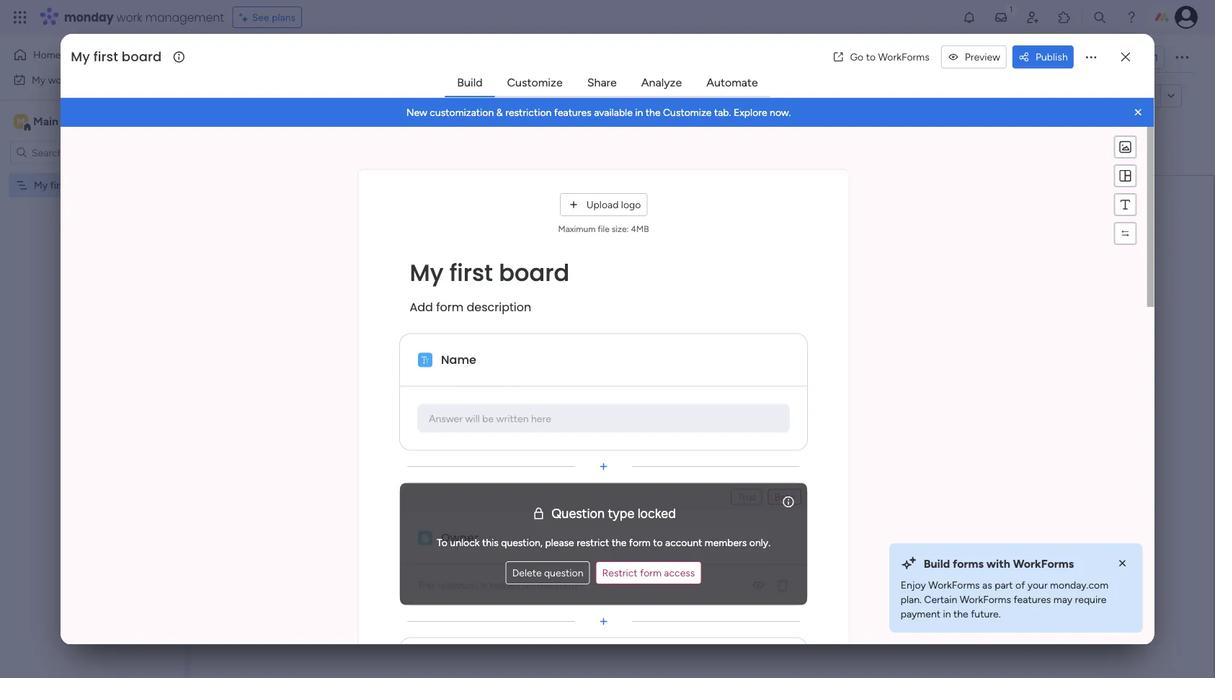 Task type: vqa. For each thing, say whether or not it's contained in the screenshot.
Priority field to the top
no



Task type: locate. For each thing, give the bounding box(es) containing it.
build forms with workforms alert
[[889, 543, 1143, 633]]

share
[[587, 75, 617, 89]]

the down analyze
[[646, 106, 661, 119]]

board up description
[[499, 257, 570, 289]]

my first board
[[71, 48, 162, 66], [34, 179, 97, 191], [410, 257, 570, 289]]

my first board down search in workspace field
[[34, 179, 97, 191]]

1 vertical spatial to
[[653, 536, 663, 548]]

to
[[866, 51, 876, 63], [653, 536, 663, 548]]

add new question image
[[597, 614, 611, 629]]

beta
[[775, 491, 795, 503]]

1 vertical spatial the
[[612, 536, 627, 548]]

features left available at the top of the page
[[554, 106, 592, 119]]

&
[[497, 106, 503, 119]]

be
[[483, 412, 494, 425]]

1 horizontal spatial work
[[116, 9, 142, 25]]

maximum file size: 4mb
[[559, 223, 649, 234]]

in inside enjoy workforms as part of your monday.com plan. certain workforms features may require payment in the future.
[[943, 608, 951, 620]]

1 horizontal spatial build
[[924, 557, 950, 570]]

form
[[1115, 90, 1137, 102], [245, 90, 266, 102], [437, 299, 464, 315], [629, 536, 651, 548], [640, 567, 662, 579], [556, 579, 578, 591]]

0 horizontal spatial build
[[457, 75, 483, 89]]

0 horizontal spatial features
[[554, 106, 592, 119]]

my first board inside list box
[[34, 179, 97, 191]]

edit
[[224, 90, 242, 102]]

1 horizontal spatial features
[[1014, 593, 1051, 606]]

0 vertical spatial to
[[866, 51, 876, 63]]

first inside field
[[93, 48, 118, 66]]

question
[[552, 506, 605, 521]]

0 vertical spatial build
[[457, 75, 483, 89]]

0 horizontal spatial the
[[612, 536, 627, 548]]

1 vertical spatial first
[[50, 179, 68, 191]]

board down monday work management at the left of the page
[[122, 48, 162, 66]]

build inside alert
[[924, 557, 950, 570]]

1 horizontal spatial customize
[[663, 106, 712, 119]]

option
[[0, 172, 184, 175]]

future.
[[971, 608, 1001, 620]]

0 horizontal spatial board
[[71, 179, 97, 191]]

1 vertical spatial build
[[924, 557, 950, 570]]

notifications image
[[962, 10, 977, 25]]

written
[[497, 412, 529, 425]]

form right add
[[437, 299, 464, 315]]

form for edit
[[245, 90, 266, 102]]

share link
[[576, 69, 628, 95]]

build for build
[[457, 75, 483, 89]]

form left access
[[640, 567, 662, 579]]

the right "restrict"
[[612, 536, 627, 548]]

2 vertical spatial board
[[499, 257, 570, 289]]

work right monday
[[116, 9, 142, 25]]

build link
[[446, 69, 494, 95]]

please
[[546, 536, 575, 548]]

first inside list box
[[50, 179, 68, 191]]

size:
[[612, 223, 629, 234]]

go to workforms button
[[827, 45, 935, 69]]

features inside enjoy workforms as part of your monday.com plan. certain workforms features may require payment in the future.
[[1014, 593, 1051, 606]]

on
[[523, 579, 535, 591]]

workforms logo image
[[356, 85, 437, 108]]

2 horizontal spatial the
[[953, 608, 968, 620]]

0 vertical spatial first
[[93, 48, 118, 66]]

this right the unlock
[[482, 536, 499, 548]]

component__icon image for owner
[[418, 531, 433, 545]]

my first board up my work button
[[71, 48, 162, 66]]

powered by
[[289, 89, 350, 103]]

work for my
[[48, 74, 70, 86]]

my inside list box
[[34, 179, 48, 191]]

of
[[1015, 579, 1025, 591]]

my first board up description
[[410, 257, 570, 289]]

in right available at the top of the page
[[635, 106, 643, 119]]

question type locked
[[552, 506, 676, 521]]

features down 'your'
[[1014, 593, 1051, 606]]

component__icon image left the to
[[418, 531, 433, 545]]

2 horizontal spatial first
[[450, 257, 493, 289]]

payment
[[901, 608, 941, 620]]

in
[[635, 106, 643, 119], [943, 608, 951, 620]]

2 component__icon image from the top
[[418, 531, 433, 545]]

publish button
[[1013, 45, 1074, 69]]

1 horizontal spatial board
[[122, 48, 162, 66]]

customize up restriction
[[507, 75, 563, 89]]

/
[[1148, 52, 1151, 64]]

management
[[145, 9, 224, 25]]

work inside button
[[48, 74, 70, 86]]

0 horizontal spatial first
[[50, 179, 68, 191]]

analyze
[[641, 75, 682, 89]]

component__icon image
[[418, 353, 433, 367], [418, 531, 433, 545]]

build inside tab list
[[457, 75, 483, 89]]

0 vertical spatial features
[[554, 106, 592, 119]]

1 horizontal spatial in
[[943, 608, 951, 620]]

1 vertical spatial board
[[71, 179, 97, 191]]

automate
[[706, 75, 758, 89]]

1 horizontal spatial first
[[93, 48, 118, 66]]

locked
[[638, 506, 676, 521]]

form up close image
[[1115, 90, 1137, 102]]

form right the on
[[556, 579, 578, 591]]

home button
[[9, 43, 155, 66]]

see plans
[[252, 11, 296, 23]]

first up my work button
[[93, 48, 118, 66]]

this
[[482, 536, 499, 548], [537, 579, 554, 591]]

restrict
[[577, 536, 609, 548]]

menu image
[[1118, 198, 1133, 212]]

workspace
[[61, 115, 118, 128]]

first up add form description
[[450, 257, 493, 289]]

my first board inside field
[[71, 48, 162, 66]]

component__icon image for name
[[418, 353, 433, 367]]

1 horizontal spatial the
[[646, 106, 661, 119]]

0 vertical spatial this
[[482, 536, 499, 548]]

board down search in workspace field
[[71, 179, 97, 191]]

banner banner
[[61, 98, 1154, 127]]

my inside field
[[71, 48, 90, 66]]

background color and image selector image
[[1118, 140, 1133, 154]]

0 vertical spatial component__icon image
[[418, 353, 433, 367]]

1 component__icon image from the top
[[418, 353, 433, 367]]

1 vertical spatial in
[[943, 608, 951, 620]]

1 vertical spatial component__icon image
[[418, 531, 433, 545]]

1 vertical spatial work
[[48, 74, 70, 86]]

0 vertical spatial board
[[122, 48, 162, 66]]

build left forms
[[924, 557, 950, 570]]

my up add
[[410, 257, 444, 289]]

tab list
[[445, 69, 770, 97]]

certain
[[924, 593, 957, 606]]

see
[[252, 11, 269, 23]]

here
[[531, 412, 552, 425]]

the down certain
[[953, 608, 968, 620]]

0 horizontal spatial customize
[[507, 75, 563, 89]]

account
[[666, 536, 703, 548]]

to right go
[[866, 51, 876, 63]]

0 horizontal spatial to
[[653, 536, 663, 548]]

this right the on
[[537, 579, 554, 591]]

require
[[1075, 593, 1107, 606]]

2 vertical spatial the
[[953, 608, 968, 620]]

form inside "button"
[[1115, 90, 1137, 102]]

my down home
[[32, 74, 46, 86]]

0 vertical spatial my first board
[[71, 48, 162, 66]]

1 vertical spatial this
[[537, 579, 554, 591]]

0 vertical spatial customize
[[507, 75, 563, 89]]

to inside go to workforms button
[[866, 51, 876, 63]]

first down search in workspace field
[[50, 179, 68, 191]]

0 vertical spatial work
[[116, 9, 142, 25]]

work down home
[[48, 74, 70, 86]]

close image
[[1131, 105, 1146, 120]]

1 vertical spatial customize
[[663, 106, 712, 119]]

my down search in workspace field
[[34, 179, 48, 191]]

workforms right go
[[878, 51, 930, 63]]

1
[[1154, 52, 1158, 64]]

1 horizontal spatial to
[[866, 51, 876, 63]]

1 horizontal spatial this
[[537, 579, 554, 591]]

0 horizontal spatial work
[[48, 74, 70, 86]]

explore
[[734, 106, 768, 119]]

1 vertical spatial features
[[1014, 593, 1051, 606]]

2 vertical spatial my first board
[[410, 257, 570, 289]]

the
[[646, 106, 661, 119], [612, 536, 627, 548], [953, 608, 968, 620]]

component__icon image left name
[[418, 353, 433, 367]]

add new question image
[[597, 459, 611, 474]]

by
[[337, 89, 350, 103]]

with
[[986, 557, 1010, 570]]

form right edit
[[245, 90, 266, 102]]

john smith image
[[1175, 6, 1198, 29]]

workforms up certain
[[928, 579, 980, 591]]

answer will be written here
[[429, 412, 552, 425]]

my work button
[[9, 68, 155, 91]]

my up my work button
[[71, 48, 90, 66]]

upload logo
[[587, 199, 641, 211]]

trial
[[738, 491, 756, 503]]

workforms
[[878, 51, 930, 63], [1013, 557, 1074, 570], [928, 579, 980, 591], [960, 593, 1011, 606]]

0 vertical spatial the
[[646, 106, 661, 119]]

unlock
[[450, 536, 480, 548]]

features inside banner banner
[[554, 106, 592, 119]]

0 horizontal spatial in
[[635, 106, 643, 119]]

1 image
[[1005, 1, 1018, 17]]

board inside list box
[[71, 179, 97, 191]]

question,
[[501, 536, 543, 548]]

tab list containing build
[[445, 69, 770, 97]]

edit form
[[224, 90, 266, 102]]

in down certain
[[943, 608, 951, 620]]

answer
[[429, 412, 463, 425]]

plans
[[272, 11, 296, 23]]

to left account
[[653, 536, 663, 548]]

build up customization
[[457, 75, 483, 89]]

My first board field
[[67, 48, 171, 66]]

to
[[437, 536, 448, 548]]

restriction
[[506, 106, 552, 119]]

monday
[[64, 9, 114, 25]]

0 vertical spatial in
[[635, 106, 643, 119]]

logo
[[621, 199, 641, 211]]

build
[[457, 75, 483, 89], [924, 557, 950, 570]]

my work
[[32, 74, 70, 86]]

1 vertical spatial my first board
[[34, 179, 97, 191]]

customize left tab.
[[663, 106, 712, 119]]

2 vertical spatial first
[[450, 257, 493, 289]]

2 horizontal spatial board
[[499, 257, 570, 289]]



Task type: describe. For each thing, give the bounding box(es) containing it.
Search in workspace field
[[30, 144, 120, 161]]

close image
[[1115, 556, 1130, 571]]

this
[[418, 579, 436, 591]]

may
[[1054, 593, 1072, 606]]

first inside form form
[[450, 257, 493, 289]]

restrict form access
[[603, 567, 695, 579]]

form form
[[61, 127, 1154, 678]]

question
[[438, 579, 478, 591]]

to unlock this question, please restrict the form to account members only.
[[437, 536, 771, 548]]

more actions image
[[1084, 50, 1098, 64]]

customization
[[430, 106, 494, 119]]

powered
[[289, 89, 334, 103]]

new
[[406, 106, 428, 119]]

preview
[[965, 51, 1000, 63]]

owner
[[441, 530, 479, 546]]

select product image
[[13, 10, 27, 25]]

copy form link
[[1089, 90, 1155, 102]]

copy
[[1089, 90, 1113, 102]]

build for build forms with workforms
[[924, 557, 950, 570]]

tab.
[[714, 106, 731, 119]]

your
[[1028, 579, 1048, 591]]

main
[[33, 115, 58, 128]]

the inside banner banner
[[646, 106, 661, 119]]

name
[[441, 352, 477, 368]]

edit form button
[[218, 85, 272, 108]]

access
[[664, 567, 695, 579]]

description
[[467, 299, 532, 315]]

will
[[466, 412, 480, 425]]

workspace image
[[14, 114, 28, 129]]

name button
[[439, 348, 790, 372]]

workforms up 'your'
[[1013, 557, 1074, 570]]

forms
[[953, 557, 984, 570]]

drag to reorder the question image
[[597, 643, 611, 657]]

board inside form form
[[499, 257, 570, 289]]

go
[[850, 51, 864, 63]]

my inside button
[[32, 74, 46, 86]]

customize inside banner banner
[[663, 106, 712, 119]]

publish
[[1036, 51, 1068, 63]]

4mb
[[631, 223, 649, 234]]

form up restrict form access on the bottom of the page
[[629, 536, 651, 548]]

my first board inside form form
[[410, 257, 570, 289]]

restrict
[[603, 567, 638, 579]]

invite
[[1120, 52, 1145, 64]]

analyze link
[[630, 69, 693, 95]]

inbox image
[[994, 10, 1008, 25]]

preview button
[[941, 45, 1007, 69]]

automate link
[[695, 69, 769, 95]]

copy form link button
[[1062, 84, 1160, 108]]

invite / 1 button
[[1093, 46, 1165, 69]]

members
[[705, 536, 747, 548]]

the inside enjoy workforms as part of your monday.com plan. certain workforms features may require payment in the future.
[[953, 608, 968, 620]]

link
[[1139, 90, 1155, 102]]

hidden
[[490, 579, 521, 591]]

home
[[33, 49, 61, 61]]

my inside form form
[[410, 257, 444, 289]]

new customization & restriction features available in the customize tab. explore now.
[[406, 106, 791, 119]]

m
[[17, 115, 25, 128]]

workforms inside go to workforms button
[[878, 51, 930, 63]]

apps image
[[1057, 10, 1072, 25]]

part
[[995, 579, 1013, 591]]

workforms up future.
[[960, 593, 1011, 606]]

plan.
[[901, 593, 922, 606]]

upload
[[587, 199, 619, 211]]

is
[[480, 579, 487, 591]]

go to workforms
[[850, 51, 930, 63]]

as
[[982, 579, 992, 591]]

work for monday
[[116, 9, 142, 25]]

restrict form access button
[[596, 561, 702, 585]]

form for restrict
[[640, 567, 662, 579]]

board inside field
[[122, 48, 162, 66]]

customize inside tab list
[[507, 75, 563, 89]]

customize link
[[496, 69, 574, 95]]

0 horizontal spatial this
[[482, 536, 499, 548]]

owner button
[[439, 526, 790, 550]]

my first board list box
[[0, 170, 184, 392]]

now.
[[770, 106, 791, 119]]

invite members image
[[1026, 10, 1040, 25]]

available
[[594, 106, 633, 119]]

type
[[608, 506, 635, 521]]

add form description
[[410, 299, 532, 315]]

form for add
[[437, 299, 464, 315]]

form for copy
[[1115, 90, 1137, 102]]

maximum
[[559, 223, 596, 234]]

the inside form form
[[612, 536, 627, 548]]

this question is hidden on this form
[[418, 579, 578, 591]]

add
[[410, 299, 433, 315]]

monday work management
[[64, 9, 224, 25]]

only.
[[750, 536, 771, 548]]

upload logo button
[[560, 193, 648, 216]]

invite / 1
[[1120, 52, 1158, 64]]

monday.com
[[1050, 579, 1108, 591]]

help image
[[1124, 10, 1139, 25]]

file
[[598, 223, 610, 234]]

workspace selection element
[[14, 113, 120, 132]]

enjoy workforms as part of your monday.com plan. certain workforms features may require payment in the future.
[[901, 579, 1108, 620]]

in inside banner banner
[[635, 106, 643, 119]]

search everything image
[[1093, 10, 1107, 25]]

menu image
[[1118, 169, 1133, 183]]

customization tools toolbar
[[1114, 136, 1137, 245]]

build forms with workforms
[[924, 557, 1074, 570]]

to inside form form
[[653, 536, 663, 548]]

enjoy
[[901, 579, 926, 591]]



